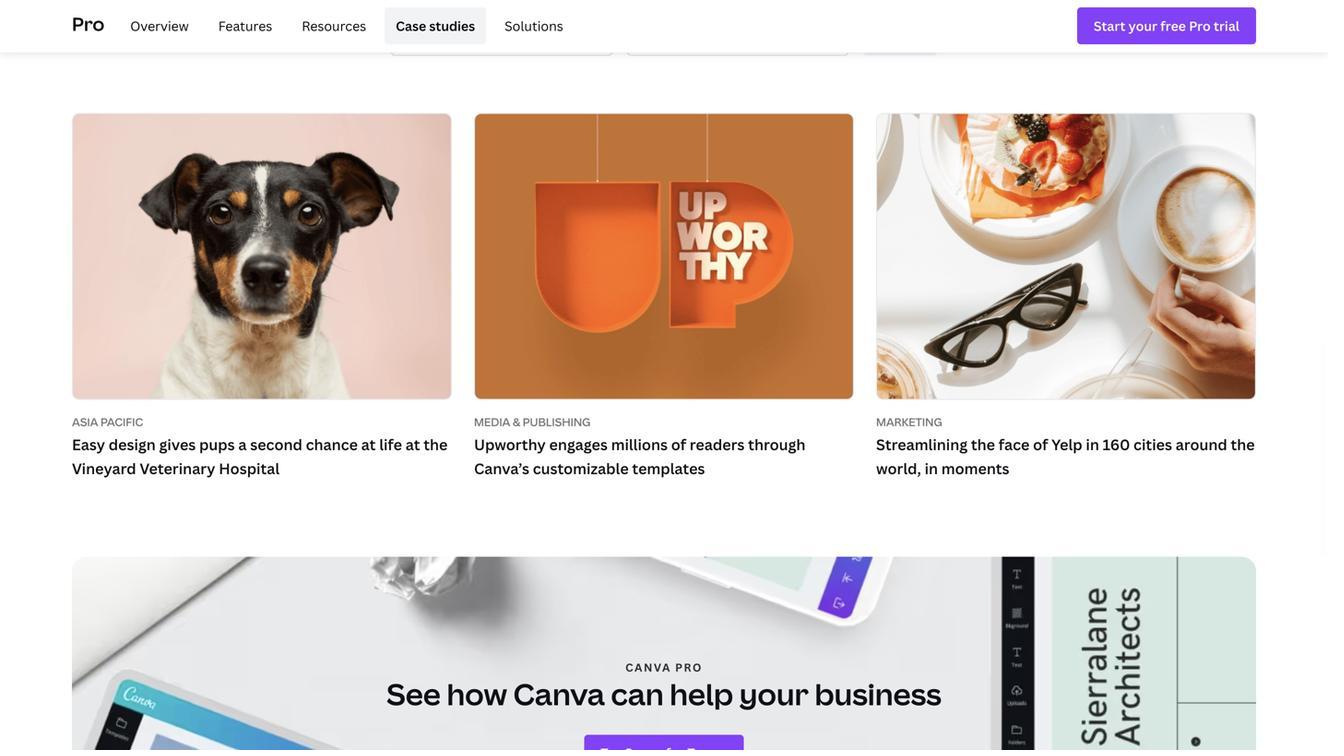 Task type: locate. For each thing, give the bounding box(es) containing it.
millions
[[611, 435, 668, 455]]

1 horizontal spatial at
[[406, 435, 420, 455]]

0 vertical spatial in
[[1086, 435, 1100, 455]]

in
[[1086, 435, 1100, 455], [925, 458, 938, 478]]

at
[[361, 435, 376, 455], [406, 435, 420, 455]]

pro right can
[[675, 659, 703, 675]]

face
[[999, 435, 1030, 455]]

0 vertical spatial pro
[[72, 11, 104, 36]]

1 at from the left
[[361, 435, 376, 455]]

at right life
[[406, 435, 420, 455]]

how
[[447, 674, 507, 714]]

2 of from the left
[[1033, 435, 1048, 455]]

the right around
[[1231, 435, 1255, 455]]

marketing streamlining the face of yelp in 160 cities around the world, in moments
[[876, 414, 1255, 478]]

case studies
[[396, 17, 475, 34]]

publishing
[[523, 414, 591, 430]]

pro
[[72, 11, 104, 36], [675, 659, 703, 675]]

160
[[1103, 435, 1130, 455]]

1 the from the left
[[424, 435, 448, 455]]

0 horizontal spatial the
[[424, 435, 448, 455]]

2 horizontal spatial the
[[1231, 435, 1255, 455]]

1 horizontal spatial canva
[[626, 659, 672, 675]]

0 horizontal spatial in
[[925, 458, 938, 478]]

media
[[474, 414, 511, 430]]

the right life
[[424, 435, 448, 455]]

canva's
[[474, 458, 530, 478]]

1 horizontal spatial pro
[[675, 659, 703, 675]]

menu bar
[[112, 7, 575, 44]]

life
[[379, 435, 402, 455]]

1 vertical spatial pro
[[675, 659, 703, 675]]

overview
[[130, 17, 189, 34]]

menu bar containing overview
[[112, 7, 575, 44]]

a
[[238, 435, 247, 455]]

&
[[513, 414, 521, 430]]

canva
[[626, 659, 672, 675], [513, 674, 605, 714]]

customizable
[[533, 458, 629, 478]]

2 the from the left
[[971, 435, 995, 455]]

studies
[[429, 17, 475, 34]]

help
[[670, 674, 734, 714]]

templates
[[632, 458, 705, 478]]

asia
[[72, 414, 98, 430]]

the up the moments
[[971, 435, 995, 455]]

media & publishing upworthy engages millions of readers through canva's customizable templates
[[474, 414, 806, 478]]

1 vertical spatial in
[[925, 458, 938, 478]]

1 of from the left
[[671, 435, 686, 455]]

of left "yelp"
[[1033, 435, 1048, 455]]

in down streamlining
[[925, 458, 938, 478]]

pacific
[[101, 414, 143, 430]]

0 horizontal spatial at
[[361, 435, 376, 455]]

of up templates
[[671, 435, 686, 455]]

at left life
[[361, 435, 376, 455]]

your
[[740, 674, 809, 714]]

1 horizontal spatial the
[[971, 435, 995, 455]]

0 horizontal spatial of
[[671, 435, 686, 455]]

hospital
[[219, 458, 280, 478]]

the
[[424, 435, 448, 455], [971, 435, 995, 455], [1231, 435, 1255, 455]]

1 horizontal spatial in
[[1086, 435, 1100, 455]]

of
[[671, 435, 686, 455], [1033, 435, 1048, 455]]

in left 160
[[1086, 435, 1100, 455]]

through
[[748, 435, 806, 455]]

1 horizontal spatial of
[[1033, 435, 1048, 455]]

pro left overview
[[72, 11, 104, 36]]



Task type: vqa. For each thing, say whether or not it's contained in the screenshot.
readers at the bottom right of page
yes



Task type: describe. For each thing, give the bounding box(es) containing it.
of inside media & publishing upworthy engages millions of readers through canva's customizable templates
[[671, 435, 686, 455]]

resources
[[302, 17, 366, 34]]

resources link
[[291, 7, 377, 44]]

see
[[387, 674, 441, 714]]

features
[[218, 17, 272, 34]]

vineyard
[[72, 458, 136, 478]]

business
[[815, 674, 942, 714]]

features link
[[207, 7, 283, 44]]

marketing
[[876, 414, 943, 430]]

engages
[[549, 435, 608, 455]]

the inside the asia pacific easy design gives pups a second chance at life at the vineyard veterinary hospital
[[424, 435, 448, 455]]

can
[[611, 674, 664, 714]]

around
[[1176, 435, 1228, 455]]

overview link
[[119, 7, 200, 44]]

start your free pro trial image
[[1094, 15, 1240, 36]]

streamlining
[[876, 435, 968, 455]]

0 horizontal spatial canva
[[513, 674, 605, 714]]

pro inside canva pro see how canva can help your business
[[675, 659, 703, 675]]

gives
[[159, 435, 196, 455]]

upworthy
[[474, 435, 546, 455]]

easy
[[72, 435, 105, 455]]

case studies link
[[385, 7, 486, 44]]

pro element
[[72, 0, 1257, 52]]

yelp
[[1052, 435, 1083, 455]]

design
[[109, 435, 156, 455]]

solutions
[[505, 17, 563, 34]]

2 at from the left
[[406, 435, 420, 455]]

moments
[[942, 458, 1010, 478]]

asia pacific easy design gives pups a second chance at life at the vineyard veterinary hospital
[[72, 414, 448, 478]]

case
[[396, 17, 426, 34]]

world,
[[876, 458, 921, 478]]

0 horizontal spatial pro
[[72, 11, 104, 36]]

canva pro see how canva can help your business
[[387, 659, 942, 714]]

chance
[[306, 435, 358, 455]]

readers
[[690, 435, 745, 455]]

pups
[[199, 435, 235, 455]]

second
[[250, 435, 302, 455]]

of inside marketing streamlining the face of yelp in 160 cities around the world, in moments
[[1033, 435, 1048, 455]]

solutions link
[[494, 7, 575, 44]]

cities
[[1134, 435, 1173, 455]]

veterinary
[[140, 458, 215, 478]]

3 the from the left
[[1231, 435, 1255, 455]]

menu bar inside pro element
[[112, 7, 575, 44]]



